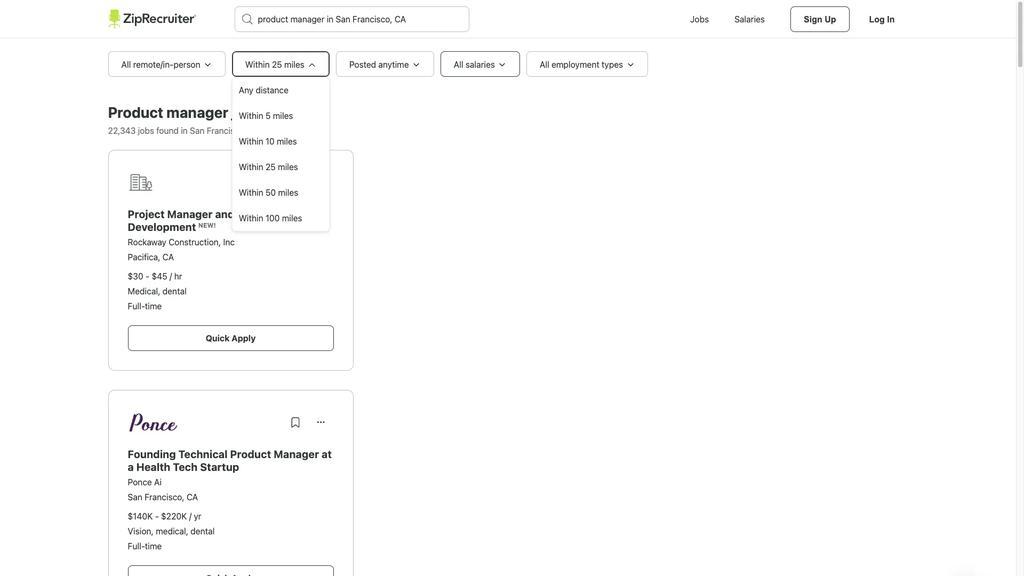 Task type: describe. For each thing, give the bounding box(es) containing it.
remote/in-
[[133, 60, 174, 69]]

within for within 10 miles button
[[239, 137, 263, 146]]

time inside the "$30 - $45 / hr medical, dental full-time"
[[145, 301, 162, 311]]

quick apply button
[[128, 325, 334, 351]]

sign up
[[804, 15, 836, 24]]

product inside product manager jobs 22,343 jobs found in san francisco,  ca
[[108, 103, 163, 121]]

rockaway
[[128, 237, 166, 247]]

all remote/in-person
[[121, 60, 200, 69]]

pacifica, ca link
[[128, 252, 174, 262]]

within 50 miles
[[239, 188, 298, 197]]

main element
[[108, 0, 908, 38]]

san inside founding technical product manager at a health tech startup ponce ai san francisco, ca
[[128, 492, 142, 502]]

within 25 miles button
[[232, 51, 330, 77]]

salaries link
[[722, 0, 778, 38]]

any distance button
[[232, 77, 329, 103]]

within 10 miles button
[[232, 129, 329, 154]]

manager inside project manager and business development
[[167, 208, 213, 220]]

within 10 miles
[[239, 137, 297, 146]]

miles for within 100 miles button
[[282, 213, 302, 223]]

and
[[215, 208, 234, 220]]

ai
[[154, 477, 162, 487]]

5
[[266, 111, 271, 121]]

all employment types button
[[526, 51, 648, 77]]

product inside founding technical product manager at a health tech startup ponce ai san francisco, ca
[[230, 448, 271, 460]]

jobs
[[690, 14, 709, 24]]

within for within 5 miles button
[[239, 111, 263, 121]]

log
[[869, 15, 885, 24]]

log in link
[[856, 6, 908, 32]]

10
[[266, 137, 275, 146]]

tech
[[173, 461, 198, 473]]

all salaries button
[[440, 51, 520, 77]]

startup
[[200, 461, 239, 473]]

/ for project manager and business development
[[170, 272, 172, 281]]

founding technical product manager at a health tech startup link
[[128, 448, 332, 473]]

pacifica,
[[128, 252, 160, 262]]

within 50 miles button
[[232, 180, 329, 205]]

posted anytime
[[349, 60, 409, 69]]

all for all remote/in-person
[[121, 60, 131, 69]]

miles for within 25 miles dropdown button
[[284, 60, 304, 69]]

manager
[[167, 103, 228, 121]]

founding technical product manager at a health tech startup image
[[128, 413, 179, 432]]

100
[[266, 213, 280, 223]]

quick
[[206, 333, 230, 343]]

vision,
[[128, 526, 154, 536]]

found
[[156, 126, 179, 135]]

miles for within 25 miles button
[[278, 162, 298, 172]]

within for within 25 miles button
[[239, 162, 263, 172]]

within 25 miles for within 25 miles dropdown button
[[245, 60, 304, 69]]

within for within 25 miles dropdown button
[[245, 60, 270, 69]]

within 100 miles
[[239, 213, 302, 223]]

up
[[825, 15, 836, 24]]

founding
[[128, 448, 176, 460]]

all employment types
[[540, 60, 623, 69]]

miles for within 50 miles button
[[278, 188, 298, 197]]

project manager and business development
[[128, 208, 284, 233]]

all for all salaries
[[454, 60, 463, 69]]

any
[[239, 85, 253, 95]]

founding technical product manager at a health tech startup ponce ai san francisco, ca
[[128, 448, 332, 502]]

rockaway construction, inc link
[[128, 237, 235, 247]]

$140k - $220k / yr vision, medical, dental full-time
[[128, 512, 215, 551]]

log in
[[869, 15, 895, 24]]

business
[[237, 208, 284, 220]]

manager inside founding technical product manager at a health tech startup ponce ai san francisco, ca
[[274, 448, 319, 460]]

posted anytime button
[[336, 51, 434, 77]]

$220k
[[161, 512, 187, 521]]

within 100 miles button
[[232, 205, 329, 231]]

salaries
[[466, 60, 495, 69]]

job card menu element
[[308, 181, 334, 190]]

any distance
[[239, 85, 289, 95]]

ca inside rockaway construction, inc pacifica, ca
[[163, 252, 174, 262]]

francisco, inside product manager jobs 22,343 jobs found in san francisco,  ca
[[207, 126, 246, 135]]

apply
[[232, 333, 256, 343]]

miles for within 5 miles button
[[273, 111, 293, 121]]

all salaries
[[454, 60, 495, 69]]

sign up link
[[791, 6, 849, 32]]

0 vertical spatial jobs
[[232, 103, 261, 121]]

in
[[181, 126, 188, 135]]

types
[[602, 60, 623, 69]]

hr
[[174, 272, 182, 281]]



Task type: vqa. For each thing, say whether or not it's contained in the screenshot.
Within 25 miles button in the top left of the page's miles
yes



Task type: locate. For each thing, give the bounding box(es) containing it.
a
[[128, 461, 134, 473]]

san right 'in'
[[190, 126, 204, 135]]

1 vertical spatial within 25 miles
[[239, 162, 298, 172]]

miles
[[284, 60, 304, 69], [273, 111, 293, 121], [277, 137, 297, 146], [278, 162, 298, 172], [278, 188, 298, 197], [282, 213, 302, 223]]

full-
[[128, 301, 145, 311], [128, 541, 145, 551]]

22,343
[[108, 126, 136, 135]]

within left 10
[[239, 137, 263, 146]]

0 horizontal spatial francisco,
[[145, 492, 184, 502]]

ca inside product manager jobs 22,343 jobs found in san francisco,  ca
[[249, 126, 260, 135]]

product
[[108, 103, 163, 121], [230, 448, 271, 460]]

medical,
[[128, 286, 160, 296]]

25
[[272, 60, 282, 69], [266, 162, 276, 172]]

$140k
[[128, 512, 153, 521]]

save job for later image
[[289, 416, 302, 429]]

all inside "dropdown button"
[[121, 60, 131, 69]]

full- inside $140k - $220k / yr vision, medical, dental full-time
[[128, 541, 145, 551]]

within for within 50 miles button
[[239, 188, 263, 197]]

development
[[128, 221, 196, 233]]

3 all from the left
[[540, 60, 549, 69]]

Search job title or keyword search field
[[235, 7, 469, 31]]

technical
[[179, 448, 228, 460]]

0 vertical spatial time
[[145, 301, 162, 311]]

product up 22,343 on the left top of the page
[[108, 103, 163, 121]]

0 vertical spatial /
[[170, 272, 172, 281]]

miles inside dropdown button
[[284, 60, 304, 69]]

manager
[[167, 208, 213, 220], [274, 448, 319, 460]]

0 vertical spatial manager
[[167, 208, 213, 220]]

/
[[170, 272, 172, 281], [189, 512, 192, 521]]

/ left the hr in the top of the page
[[170, 272, 172, 281]]

1 horizontal spatial all
[[454, 60, 463, 69]]

dental
[[163, 286, 187, 296], [191, 526, 215, 536]]

manager up new!
[[167, 208, 213, 220]]

within 5 miles
[[239, 111, 293, 121]]

1 vertical spatial francisco,
[[145, 492, 184, 502]]

within down within 10 miles
[[239, 162, 263, 172]]

within 25 miles inside dropdown button
[[245, 60, 304, 69]]

product manager jobs 22,343 jobs found in san francisco,  ca
[[108, 103, 261, 135]]

miles right 5
[[273, 111, 293, 121]]

25 inside button
[[266, 162, 276, 172]]

- right $140k
[[155, 512, 159, 521]]

0 horizontal spatial manager
[[167, 208, 213, 220]]

within 25 miles button
[[232, 154, 329, 180]]

construction,
[[169, 237, 221, 247]]

0 horizontal spatial san
[[128, 492, 142, 502]]

dental down the hr in the top of the page
[[163, 286, 187, 296]]

/ inside the "$30 - $45 / hr medical, dental full-time"
[[170, 272, 172, 281]]

0 horizontal spatial jobs
[[138, 126, 154, 135]]

miles right 100
[[282, 213, 302, 223]]

2 vertical spatial ca
[[187, 492, 198, 502]]

50
[[266, 188, 276, 197]]

0 vertical spatial within 25 miles
[[245, 60, 304, 69]]

0 vertical spatial full-
[[128, 301, 145, 311]]

0 vertical spatial san
[[190, 126, 204, 135]]

within for within 100 miles button
[[239, 213, 263, 223]]

jobs left found
[[138, 126, 154, 135]]

ziprecruiter image
[[108, 10, 196, 29]]

0 vertical spatial dental
[[163, 286, 187, 296]]

within inside button
[[239, 137, 263, 146]]

miles inside button
[[277, 137, 297, 146]]

jobs
[[232, 103, 261, 121], [138, 126, 154, 135]]

1 vertical spatial time
[[145, 541, 162, 551]]

within inside dropdown button
[[245, 60, 270, 69]]

in
[[887, 15, 895, 24]]

all
[[121, 60, 131, 69], [454, 60, 463, 69], [540, 60, 549, 69]]

distance
[[256, 85, 289, 95]]

at
[[322, 448, 332, 460]]

time down the medical,
[[145, 301, 162, 311]]

25 for within 25 miles dropdown button
[[272, 60, 282, 69]]

1 horizontal spatial -
[[155, 512, 159, 521]]

san down ponce
[[128, 492, 142, 502]]

ca
[[249, 126, 260, 135], [163, 252, 174, 262], [187, 492, 198, 502]]

miles right 50
[[278, 188, 298, 197]]

25 inside dropdown button
[[272, 60, 282, 69]]

time
[[145, 301, 162, 311], [145, 541, 162, 551]]

time inside $140k - $220k / yr vision, medical, dental full-time
[[145, 541, 162, 551]]

1 vertical spatial manager
[[274, 448, 319, 460]]

-
[[146, 272, 149, 281], [155, 512, 159, 521]]

1 horizontal spatial /
[[189, 512, 192, 521]]

2 full- from the top
[[128, 541, 145, 551]]

anytime
[[378, 60, 409, 69]]

francisco, down ai
[[145, 492, 184, 502]]

1 horizontal spatial manager
[[274, 448, 319, 460]]

0 horizontal spatial /
[[170, 272, 172, 281]]

all for all employment types
[[540, 60, 549, 69]]

0 vertical spatial 25
[[272, 60, 282, 69]]

we found 22,343+ open positions dialog
[[0, 0, 1016, 576]]

inc
[[223, 237, 235, 247]]

1 vertical spatial 25
[[266, 162, 276, 172]]

0 horizontal spatial ca
[[163, 252, 174, 262]]

all left remote/in-
[[121, 60, 131, 69]]

medical,
[[156, 526, 188, 536]]

- inside the "$30 - $45 / hr medical, dental full-time"
[[146, 272, 149, 281]]

health
[[136, 461, 170, 473]]

francisco,
[[207, 126, 246, 135], [145, 492, 184, 502]]

within 25 miles
[[245, 60, 304, 69], [239, 162, 298, 172]]

full- inside the "$30 - $45 / hr medical, dental full-time"
[[128, 301, 145, 311]]

project
[[128, 208, 165, 220]]

dental down yr on the bottom
[[191, 526, 215, 536]]

dental inside the "$30 - $45 / hr medical, dental full-time"
[[163, 286, 187, 296]]

miles for within 10 miles button
[[277, 137, 297, 146]]

1 vertical spatial san
[[128, 492, 142, 502]]

full- down the vision,
[[128, 541, 145, 551]]

san inside product manager jobs 22,343 jobs found in san francisco,  ca
[[190, 126, 204, 135]]

within 25 miles up within 50 miles
[[239, 162, 298, 172]]

1 horizontal spatial product
[[230, 448, 271, 460]]

manager left at on the left bottom of page
[[274, 448, 319, 460]]

1 horizontal spatial ca
[[187, 492, 198, 502]]

1 vertical spatial -
[[155, 512, 159, 521]]

1 vertical spatial dental
[[191, 526, 215, 536]]

1 horizontal spatial jobs
[[232, 103, 261, 121]]

within left 100
[[239, 213, 263, 223]]

1 full- from the top
[[128, 301, 145, 311]]

quick apply
[[206, 333, 256, 343]]

1 horizontal spatial san
[[190, 126, 204, 135]]

within left 50
[[239, 188, 263, 197]]

- for project manager and business development
[[146, 272, 149, 281]]

francisco, inside founding technical product manager at a health tech startup ponce ai san francisco, ca
[[145, 492, 184, 502]]

2 time from the top
[[145, 541, 162, 551]]

within left 5
[[239, 111, 263, 121]]

1 vertical spatial jobs
[[138, 126, 154, 135]]

rockaway construction, inc pacifica, ca
[[128, 237, 235, 262]]

1 time from the top
[[145, 301, 162, 311]]

sign
[[804, 15, 822, 24]]

ca inside founding technical product manager at a health tech startup ponce ai san francisco, ca
[[187, 492, 198, 502]]

miles up save job for later icon
[[278, 162, 298, 172]]

all left salaries
[[454, 60, 463, 69]]

employment
[[552, 60, 599, 69]]

1 horizontal spatial dental
[[191, 526, 215, 536]]

/ left yr on the bottom
[[189, 512, 192, 521]]

within up the any distance at the top left of page
[[245, 60, 270, 69]]

san francisco, ca link
[[128, 492, 198, 502]]

ca up within 10 miles
[[249, 126, 260, 135]]

$45
[[152, 272, 167, 281]]

product up the startup
[[230, 448, 271, 460]]

- right $30
[[146, 272, 149, 281]]

salaries
[[735, 14, 765, 24]]

time down the vision,
[[145, 541, 162, 551]]

ponce
[[128, 477, 152, 487]]

san
[[190, 126, 204, 135], [128, 492, 142, 502]]

2 all from the left
[[454, 60, 463, 69]]

0 vertical spatial francisco,
[[207, 126, 246, 135]]

$30 - $45 / hr medical, dental full-time
[[128, 272, 187, 311]]

miles up any distance button
[[284, 60, 304, 69]]

within 25 miles for within 25 miles button
[[239, 162, 298, 172]]

- inside $140k - $220k / yr vision, medical, dental full-time
[[155, 512, 159, 521]]

0 horizontal spatial product
[[108, 103, 163, 121]]

1 vertical spatial /
[[189, 512, 192, 521]]

1 horizontal spatial francisco,
[[207, 126, 246, 135]]

yr
[[194, 512, 201, 521]]

within 5 miles button
[[232, 103, 329, 129]]

1 vertical spatial full-
[[128, 541, 145, 551]]

$30
[[128, 272, 143, 281]]

save job for later image
[[289, 176, 302, 189]]

francisco, down manager
[[207, 126, 246, 135]]

ponce ai link
[[128, 477, 162, 487]]

25 for within 25 miles button
[[266, 162, 276, 172]]

25 up any distance button
[[272, 60, 282, 69]]

/ inside $140k - $220k / yr vision, medical, dental full-time
[[189, 512, 192, 521]]

1 vertical spatial product
[[230, 448, 271, 460]]

ca up yr on the bottom
[[187, 492, 198, 502]]

within 25 miles up 'distance'
[[245, 60, 304, 69]]

2 horizontal spatial ca
[[249, 126, 260, 135]]

25 up 50
[[266, 162, 276, 172]]

jobs link
[[677, 0, 722, 38]]

all left employment
[[540, 60, 549, 69]]

1 vertical spatial ca
[[163, 252, 174, 262]]

0 horizontal spatial dental
[[163, 286, 187, 296]]

/ for founding technical product manager at a health tech startup
[[189, 512, 192, 521]]

ca down rockaway construction, inc link
[[163, 252, 174, 262]]

person
[[174, 60, 200, 69]]

0 vertical spatial -
[[146, 272, 149, 281]]

all remote/in-person button
[[108, 51, 225, 77]]

- for founding technical product manager at a health tech startup
[[155, 512, 159, 521]]

0 vertical spatial ca
[[249, 126, 260, 135]]

within 25 miles inside button
[[239, 162, 298, 172]]

jobs left 5
[[232, 103, 261, 121]]

0 horizontal spatial -
[[146, 272, 149, 281]]

full- down the medical,
[[128, 301, 145, 311]]

2 horizontal spatial all
[[540, 60, 549, 69]]

0 horizontal spatial all
[[121, 60, 131, 69]]

miles right 10
[[277, 137, 297, 146]]

within
[[245, 60, 270, 69], [239, 111, 263, 121], [239, 137, 263, 146], [239, 162, 263, 172], [239, 188, 263, 197], [239, 213, 263, 223]]

None button
[[308, 410, 334, 435]]

dental inside $140k - $220k / yr vision, medical, dental full-time
[[191, 526, 215, 536]]

new!
[[198, 221, 216, 229]]

posted
[[349, 60, 376, 69]]

0 vertical spatial product
[[108, 103, 163, 121]]

1 all from the left
[[121, 60, 131, 69]]



